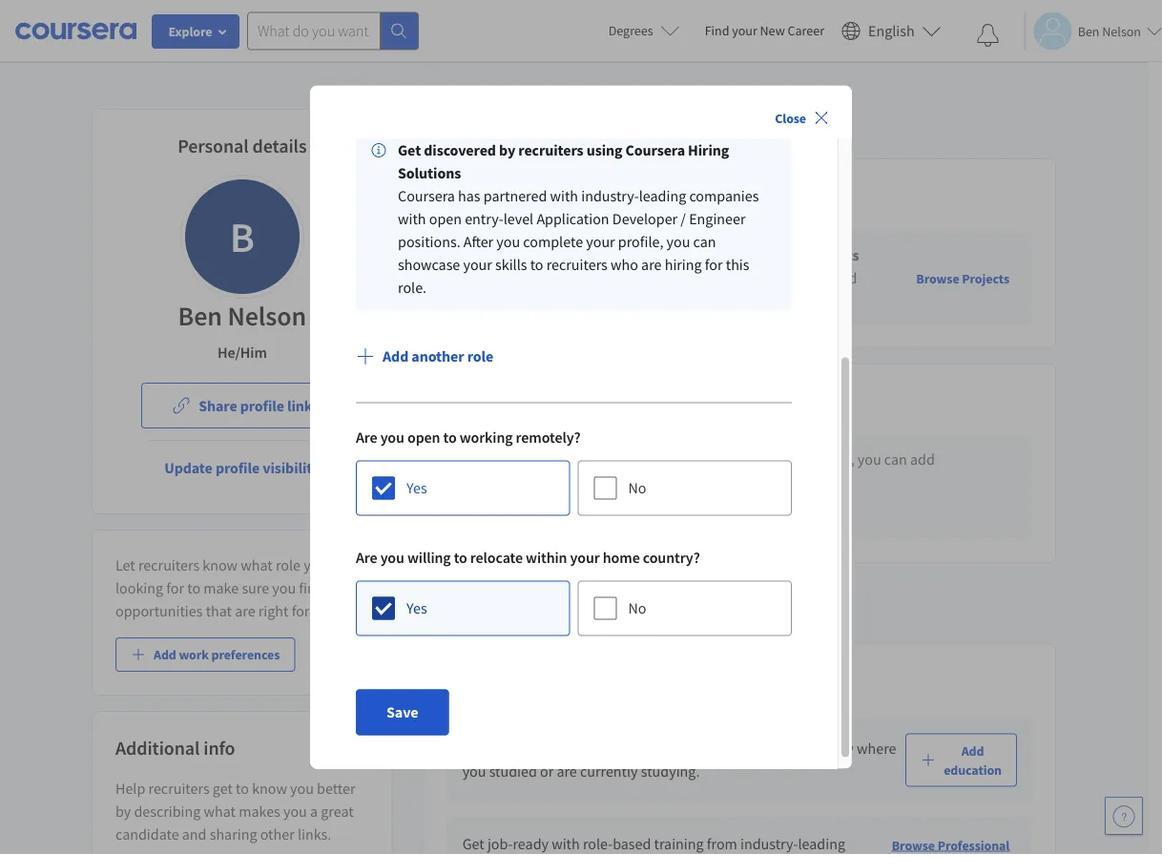 Task type: describe. For each thing, give the bounding box(es) containing it.
your down "application"
[[532, 246, 563, 265]]

are for are you open to working remotely?
[[356, 429, 378, 448]]

get job-ready with role-based training from industry-leading
[[463, 835, 846, 855]]

job- inside "get job-ready with role-based training from industry-leading"
[[488, 835, 513, 854]]

preferences
[[212, 646, 280, 664]]

edit image
[[362, 124, 378, 139]]

entry-
[[465, 210, 504, 229]]

find
[[299, 579, 324, 598]]

who
[[611, 256, 639, 275]]

details
[[253, 134, 307, 158]]

role.
[[398, 279, 427, 298]]

you down /
[[667, 233, 691, 252]]

update profile visibility button
[[149, 445, 336, 491]]

here inside showcase your skills to recruiters with job-relevant projects add projects here to demonstrate your technical expertise and ability to solve real-world problems.
[[546, 269, 574, 288]]

he/him
[[218, 343, 267, 362]]

your down 'after'
[[464, 256, 492, 275]]

open inside get discovered by recruiters using coursera hiring solutions coursera has partnered with industry-leading companies with open entry-level application developer / engineer positions. after you complete your profile, you can showcase your skills to recruiters who are hiring for this role.
[[429, 210, 462, 229]]

right
[[259, 602, 289, 621]]

ben nelson
[[178, 299, 307, 333]]

links.
[[298, 825, 332, 844]]

studying.
[[641, 762, 700, 781]]

other
[[260, 825, 295, 844]]

add
[[911, 450, 936, 469]]

you up a
[[290, 779, 314, 798]]

candidate
[[116, 825, 179, 844]]

looking
[[116, 579, 163, 598]]

sharing
[[210, 825, 257, 844]]

help recruiters get to know you better by describing what makes you a great candidate and sharing other links.
[[116, 779, 356, 844]]

education
[[424, 595, 539, 628]]

find
[[705, 22, 730, 39]]

1 vertical spatial projects
[[491, 269, 543, 288]]

get for get job-ready with role-based training from industry-leading
[[463, 835, 485, 854]]

you left willing
[[381, 549, 405, 568]]

that
[[206, 602, 232, 621]]

are inside add your educational background here to let employers know where you studied or are currently studying.
[[557, 762, 577, 781]]

role-
[[583, 835, 613, 854]]

1 horizontal spatial projects
[[806, 246, 860, 265]]

recruiters inside the help recruiters get to know you better by describing what makes you a great candidate and sharing other links.
[[148, 779, 210, 798]]

you down add another role button on the left top
[[381, 429, 405, 448]]

volunteer
[[554, 473, 615, 492]]

no for are you willing to relocate within your home country?
[[629, 600, 647, 619]]

has
[[458, 187, 481, 206]]

relocate
[[471, 549, 523, 568]]

get discovered by recruiters using coursera hiring solutions coursera has partnered with industry-leading companies with open entry-level application developer / engineer positions. after you complete your profile, you can showcase your skills to recruiters who are hiring for this role.
[[398, 141, 759, 298]]

add education
[[944, 742, 1003, 779]]

solutions
[[398, 164, 461, 183]]

work
[[447, 389, 490, 413]]

profile,
[[619, 233, 664, 252]]

professional
[[938, 837, 1010, 854]]

and inside showcase your skills to recruiters with job-relevant projects add projects here to demonstrate your technical expertise and ability to solve real-world problems.
[[833, 269, 858, 288]]

visibility
[[263, 458, 320, 477]]

by inside the help recruiters get to know you better by describing what makes you a great candidate and sharing other links.
[[116, 802, 131, 821]]

browse projects
[[917, 270, 1010, 287]]

share profile link
[[199, 396, 313, 415]]

real-
[[558, 292, 587, 311]]

add for past
[[463, 450, 488, 469]]

career
[[788, 22, 825, 39]]

sure
[[242, 579, 269, 598]]

country?
[[643, 549, 700, 568]]

with up positions.
[[398, 210, 426, 229]]

educational
[[523, 739, 599, 759]]

what inside the help recruiters get to know you better by describing what makes you a great candidate and sharing other links.
[[204, 802, 236, 821]]

studied
[[489, 762, 537, 781]]

your right find
[[733, 22, 758, 39]]

industry- inside get discovered by recruiters using coursera hiring solutions coursera has partnered with industry-leading companies with open entry-level application developer / engineer positions. after you complete your profile, you can showcase your skills to recruiters who are hiring for this role.
[[582, 187, 639, 206]]

help center image
[[1113, 805, 1136, 828]]

leading inside "get job-ready with role-based training from industry-leading"
[[799, 835, 846, 854]]

complete
[[524, 233, 583, 252]]

showcase
[[463, 246, 529, 265]]

add for educational
[[463, 739, 488, 759]]

what inside the let recruiters know what role you're looking for to make sure you find opportunities that are right for you.
[[241, 556, 273, 575]]

by inside get discovered by recruiters using coursera hiring solutions coursera has partnered with industry-leading companies with open entry-level application developer / engineer positions. after you complete your profile, you can showcase your skills to recruiters who are hiring for this role.
[[499, 141, 516, 160]]

role inside the let recruiters know what role you're looking for to make sure you find opportunities that are right for you.
[[276, 556, 301, 575]]

are you open to working remotely?
[[356, 429, 581, 448]]

out,
[[830, 450, 855, 469]]

b
[[230, 210, 255, 263]]

experience
[[424, 109, 548, 143]]

you inside the let recruiters know what role you're looking for to make sure you find opportunities that are right for you.
[[272, 579, 296, 598]]

you're inside the let recruiters know what role you're looking for to make sure you find opportunities that are right for you.
[[304, 556, 344, 575]]

add inside add education
[[962, 742, 985, 759]]

problems.
[[627, 292, 692, 311]]

you.
[[313, 602, 340, 621]]

projects inside 'button'
[[963, 270, 1010, 287]]

just
[[751, 450, 774, 469]]

information: get discovered by recruiters using coursera hiring solutions element
[[398, 139, 777, 185]]

your inside group
[[571, 549, 600, 568]]

with inside showcase your skills to recruiters with job-relevant projects add projects here to demonstrate your technical expertise and ability to solve real-world problems.
[[688, 246, 718, 265]]

let
[[116, 556, 135, 575]]

ben
[[178, 299, 222, 333]]

your up who
[[587, 233, 615, 252]]

skills inside get discovered by recruiters using coursera hiring solutions coursera has partnered with industry-leading companies with open entry-level application developer / engineer positions. after you complete your profile, you can showcase your skills to recruiters who are hiring for this role.
[[496, 256, 527, 275]]

are for are you willing to relocate within your home country?
[[356, 549, 378, 568]]

english
[[869, 21, 915, 41]]

role inside button
[[468, 348, 494, 367]]

new
[[761, 22, 785, 39]]

yes for open
[[407, 479, 427, 498]]

or inside add your educational background here to let employers know where you studied or are currently studying.
[[540, 762, 554, 781]]

describing
[[134, 802, 201, 821]]

browse for browse projects
[[917, 270, 960, 287]]

solve
[[522, 292, 555, 311]]

to left working
[[444, 429, 457, 448]]

industry- inside "get job-ready with role-based training from industry-leading"
[[741, 835, 799, 854]]

great
[[321, 802, 354, 821]]

showcase
[[398, 256, 460, 275]]

1 vertical spatial experience
[[618, 473, 688, 492]]

past
[[523, 450, 550, 469]]

you're inside add your past work experience here. if you're just starting out, you can add internships or volunteer experience instead.
[[708, 450, 748, 469]]

add work experience
[[501, 503, 622, 520]]

employers
[[749, 739, 816, 759]]

link
[[287, 396, 313, 415]]

recruiters left using
[[519, 141, 584, 160]]

credentials
[[447, 670, 540, 693]]

let
[[730, 739, 746, 759]]

demonstrate
[[594, 269, 675, 288]]

open inside group
[[408, 429, 441, 448]]

additional info
[[116, 737, 235, 760]]

close
[[775, 109, 807, 127]]

add for preferences
[[154, 646, 176, 664]]

experience inside add work experience 'button'
[[559, 503, 622, 520]]

makes
[[239, 802, 281, 821]]

work for preferences
[[179, 646, 209, 664]]

level
[[504, 210, 534, 229]]

you inside add your educational background here to let employers know where you studied or are currently studying.
[[463, 762, 486, 781]]

instead.
[[691, 473, 742, 492]]

yes for willing
[[407, 600, 427, 619]]

update profile visibility
[[164, 458, 320, 477]]

training
[[655, 835, 704, 854]]

within
[[526, 549, 568, 568]]



Task type: vqa. For each thing, say whether or not it's contained in the screenshot.
visibility
yes



Task type: locate. For each thing, give the bounding box(es) containing it.
1 are from the top
[[356, 429, 378, 448]]

browse professional link
[[892, 837, 1010, 855]]

make
[[204, 579, 239, 598]]

a
[[310, 802, 318, 821]]

browse inside 'button'
[[917, 270, 960, 287]]

for
[[705, 256, 723, 275], [166, 579, 184, 598], [292, 602, 310, 621]]

browse inside browse professional
[[892, 837, 936, 854]]

add down are you open to working remotely?
[[463, 450, 488, 469]]

find your new career
[[705, 22, 825, 39]]

work
[[553, 450, 585, 469], [526, 503, 556, 520], [179, 646, 209, 664]]

work inside 'button'
[[526, 503, 556, 520]]

add inside add your past work experience here. if you're just starting out, you can add internships or volunteer experience instead.
[[463, 450, 488, 469]]

starting
[[778, 450, 826, 469]]

skills down "application"
[[566, 246, 600, 265]]

are down educational
[[557, 762, 577, 781]]

yes down willing
[[407, 600, 427, 619]]

share profile link button
[[141, 383, 343, 429]]

add up education
[[962, 742, 985, 759]]

where
[[857, 739, 897, 759]]

save
[[387, 704, 419, 723]]

projects down showcase
[[491, 269, 543, 288]]

technical
[[710, 269, 769, 288]]

projects
[[806, 246, 860, 265], [491, 269, 543, 288]]

recruiters inside the let recruiters know what role you're looking for to make sure you find opportunities that are right for you.
[[138, 556, 200, 575]]

0 horizontal spatial you're
[[304, 556, 344, 575]]

add your educational background here to let employers know where you studied or are currently studying.
[[463, 739, 897, 781]]

recruiters down the complete
[[547, 256, 608, 275]]

role right another on the left top of the page
[[468, 348, 494, 367]]

add for experience
[[501, 503, 524, 520]]

with left role-
[[552, 835, 580, 854]]

1 horizontal spatial for
[[292, 602, 310, 621]]

1 vertical spatial leading
[[799, 835, 846, 854]]

with left this on the right
[[688, 246, 718, 265]]

0 horizontal spatial industry-
[[582, 187, 639, 206]]

work inside add your past work experience here. if you're just starting out, you can add internships or volunteer experience instead.
[[553, 450, 585, 469]]

2 horizontal spatial know
[[819, 739, 854, 759]]

here
[[546, 269, 574, 288], [682, 739, 710, 759]]

profile right update
[[216, 458, 260, 477]]

know up makes
[[252, 779, 287, 798]]

browse projects button
[[909, 261, 1018, 296]]

1 horizontal spatial role
[[468, 348, 494, 367]]

know inside the help recruiters get to know you better by describing what makes you a great candidate and sharing other links.
[[252, 779, 287, 798]]

browse for browse professional
[[892, 837, 936, 854]]

for down find
[[292, 602, 310, 621]]

no for are you open to working remotely?
[[629, 479, 647, 498]]

you inside add your past work experience here. if you're just starting out, you can add internships or volunteer experience instead.
[[858, 450, 882, 469]]

info
[[204, 737, 235, 760]]

add another role
[[383, 348, 494, 367]]

your up "problems."
[[678, 269, 707, 288]]

to inside the let recruiters know what role you're looking for to make sure you find opportunities that are right for you.
[[187, 579, 201, 598]]

2 horizontal spatial are
[[642, 256, 662, 275]]

world
[[587, 292, 624, 311]]

application
[[537, 210, 610, 229]]

show notifications image
[[977, 24, 1000, 47]]

here up real- at the top
[[546, 269, 574, 288]]

you
[[497, 233, 520, 252], [667, 233, 691, 252], [381, 429, 405, 448], [858, 450, 882, 469], [381, 549, 405, 568], [272, 579, 296, 598], [463, 762, 486, 781], [290, 779, 314, 798], [284, 802, 307, 821]]

1 horizontal spatial industry-
[[741, 835, 799, 854]]

and inside the help recruiters get to know you better by describing what makes you a great candidate and sharing other links.
[[182, 825, 207, 844]]

get discovered by recruiters using coursera hiring solutions element
[[356, 128, 792, 311]]

0 vertical spatial industry-
[[582, 187, 639, 206]]

1 vertical spatial you're
[[304, 556, 344, 575]]

1 vertical spatial by
[[116, 802, 131, 821]]

job- down studied
[[488, 835, 513, 854]]

and
[[833, 269, 858, 288], [182, 825, 207, 844]]

0 horizontal spatial coursera
[[398, 187, 455, 206]]

get
[[213, 779, 233, 798]]

1 vertical spatial are
[[235, 602, 255, 621]]

work history
[[447, 389, 550, 413]]

open up positions.
[[429, 210, 462, 229]]

with up "application"
[[550, 187, 579, 206]]

to left make at the left bottom
[[187, 579, 201, 598]]

add down opportunities on the left of the page
[[154, 646, 176, 664]]

1 vertical spatial or
[[540, 762, 554, 781]]

1 vertical spatial projects
[[963, 270, 1010, 287]]

1 vertical spatial role
[[276, 556, 301, 575]]

add your past work experience here. if you're just starting out, you can add internships or volunteer experience instead.
[[463, 450, 936, 492]]

1 vertical spatial coursera
[[398, 187, 455, 206]]

hiring
[[665, 256, 702, 275]]

and right expertise
[[833, 269, 858, 288]]

1 vertical spatial work
[[526, 503, 556, 520]]

to right willing
[[454, 549, 468, 568]]

1 horizontal spatial you're
[[708, 450, 748, 469]]

dialog containing get discovered by recruiters using coursera hiring solutions
[[310, 0, 853, 782]]

skills inside showcase your skills to recruiters with job-relevant projects add projects here to demonstrate your technical expertise and ability to solve real-world problems.
[[566, 246, 600, 265]]

2 vertical spatial know
[[252, 779, 287, 798]]

know
[[203, 556, 238, 575], [819, 739, 854, 759], [252, 779, 287, 798]]

0 vertical spatial what
[[241, 556, 273, 575]]

your inside add your educational background here to let employers know where you studied or are currently studying.
[[491, 739, 520, 759]]

add inside showcase your skills to recruiters with job-relevant projects add projects here to demonstrate your technical expertise and ability to solve real-world problems.
[[463, 269, 488, 288]]

0 horizontal spatial job-
[[488, 835, 513, 854]]

2 vertical spatial are
[[557, 762, 577, 781]]

dialog
[[310, 0, 853, 782]]

can inside add your past work experience here. if you're just starting out, you can add internships or volunteer experience instead.
[[885, 450, 908, 469]]

what down get in the left bottom of the page
[[204, 802, 236, 821]]

work up volunteer
[[553, 450, 585, 469]]

experience up volunteer
[[588, 450, 658, 469]]

no inside are you willing to relocate within your home country? group
[[629, 600, 647, 619]]

ability
[[463, 292, 503, 311]]

1 vertical spatial know
[[819, 739, 854, 759]]

/
[[681, 210, 686, 229]]

or inside add your past work experience here. if you're just starting out, you can add internships or volunteer experience instead.
[[537, 473, 551, 492]]

here.
[[661, 450, 694, 469]]

are inside are you willing to relocate within your home country? group
[[356, 549, 378, 568]]

get inside "get job-ready with role-based training from industry-leading"
[[463, 835, 485, 854]]

0 vertical spatial browse
[[917, 270, 960, 287]]

0 horizontal spatial skills
[[496, 256, 527, 275]]

0 vertical spatial projects
[[447, 184, 514, 208]]

0 vertical spatial are
[[356, 429, 378, 448]]

here up studying.
[[682, 739, 710, 759]]

after
[[464, 233, 494, 252]]

remotely?
[[516, 429, 581, 448]]

0 vertical spatial are
[[642, 256, 662, 275]]

can
[[694, 233, 717, 252], [885, 450, 908, 469]]

add inside dialog
[[383, 348, 409, 367]]

companies
[[690, 187, 759, 206]]

you down level
[[497, 233, 520, 252]]

0 vertical spatial know
[[203, 556, 238, 575]]

work down that
[[179, 646, 209, 664]]

work for experience
[[526, 503, 556, 520]]

recruiters inside showcase your skills to recruiters with job-relevant projects add projects here to demonstrate your technical expertise and ability to solve real-world problems.
[[620, 246, 685, 265]]

0 horizontal spatial what
[[204, 802, 236, 821]]

close button
[[768, 101, 837, 135]]

skills up solve on the top
[[496, 256, 527, 275]]

0 horizontal spatial and
[[182, 825, 207, 844]]

add down "internships"
[[501, 503, 524, 520]]

2 yes from the top
[[407, 600, 427, 619]]

with inside "get job-ready with role-based training from industry-leading"
[[552, 835, 580, 854]]

skills
[[566, 246, 600, 265], [496, 256, 527, 275]]

None search field
[[247, 12, 419, 50]]

you left studied
[[463, 762, 486, 781]]

browse professional
[[892, 837, 1010, 855]]

1 vertical spatial profile
[[216, 458, 260, 477]]

1 horizontal spatial can
[[885, 450, 908, 469]]

1 vertical spatial can
[[885, 450, 908, 469]]

1 horizontal spatial what
[[241, 556, 273, 575]]

add for role
[[383, 348, 409, 367]]

no right volunteer
[[629, 479, 647, 498]]

open
[[429, 210, 462, 229], [408, 429, 441, 448]]

1 vertical spatial get
[[463, 835, 485, 854]]

2 no from the top
[[629, 600, 647, 619]]

1 horizontal spatial by
[[499, 141, 516, 160]]

1 horizontal spatial projects
[[963, 270, 1010, 287]]

0 horizontal spatial role
[[276, 556, 301, 575]]

your left home
[[571, 549, 600, 568]]

or down past
[[537, 473, 551, 492]]

for up opportunities on the left of the page
[[166, 579, 184, 598]]

projects up expertise
[[806, 246, 860, 265]]

are inside get discovered by recruiters using coursera hiring solutions coursera has partnered with industry-leading companies with open entry-level application developer / engineer positions. after you complete your profile, you can showcase your skills to recruiters who are hiring for this role.
[[642, 256, 662, 275]]

0 vertical spatial coursera
[[626, 141, 686, 160]]

0 vertical spatial leading
[[639, 187, 687, 206]]

profile left link
[[240, 396, 284, 415]]

0 horizontal spatial projects
[[491, 269, 543, 288]]

experience down here.
[[618, 473, 688, 492]]

0 horizontal spatial are
[[235, 602, 255, 621]]

additional
[[116, 737, 200, 760]]

2 vertical spatial experience
[[559, 503, 622, 520]]

here inside add your educational background here to let employers know where you studied or are currently studying.
[[682, 739, 710, 759]]

yes up willing
[[407, 479, 427, 498]]

get left ready on the bottom of the page
[[463, 835, 485, 854]]

this
[[726, 256, 750, 275]]

are
[[356, 429, 378, 448], [356, 549, 378, 568]]

role
[[468, 348, 494, 367], [276, 556, 301, 575]]

1 vertical spatial open
[[408, 429, 441, 448]]

get up solutions at the top
[[398, 141, 421, 160]]

1 vertical spatial no
[[629, 600, 647, 619]]

projects
[[447, 184, 514, 208], [963, 270, 1010, 287]]

0 horizontal spatial projects
[[447, 184, 514, 208]]

to left solve on the top
[[506, 292, 519, 311]]

0 horizontal spatial can
[[694, 233, 717, 252]]

know up make at the left bottom
[[203, 556, 238, 575]]

education
[[944, 761, 1003, 779]]

or
[[537, 473, 551, 492], [540, 762, 554, 781]]

industry-
[[582, 187, 639, 206], [741, 835, 799, 854]]

coursera down solutions at the top
[[398, 187, 455, 206]]

0 vertical spatial profile
[[240, 396, 284, 415]]

b button
[[180, 175, 304, 299]]

working
[[460, 429, 513, 448]]

recruiters up looking
[[138, 556, 200, 575]]

experience down volunteer
[[559, 503, 622, 520]]

coursera image
[[15, 16, 137, 46]]

you up right
[[272, 579, 296, 598]]

role up find
[[276, 556, 301, 575]]

1 horizontal spatial and
[[833, 269, 858, 288]]

industry- down 'information: get discovered by recruiters using coursera hiring solutions' element
[[582, 187, 639, 206]]

add down the credentials
[[463, 739, 488, 759]]

you right out, in the right bottom of the page
[[858, 450, 882, 469]]

to inside add your educational background here to let employers know where you studied or are currently studying.
[[713, 739, 726, 759]]

are inside the let recruiters know what role you're looking for to make sure you find opportunities that are right for you.
[[235, 602, 255, 621]]

yes
[[407, 479, 427, 498], [407, 600, 427, 619]]

0 horizontal spatial know
[[203, 556, 238, 575]]

to inside the help recruiters get to know you better by describing what makes you a great candidate and sharing other links.
[[236, 779, 249, 798]]

are inside group
[[356, 429, 378, 448]]

1 vertical spatial here
[[682, 739, 710, 759]]

know inside the let recruiters know what role you're looking for to make sure you find opportunities that are right for you.
[[203, 556, 238, 575]]

1 horizontal spatial are
[[557, 762, 577, 781]]

work up within
[[526, 503, 556, 520]]

0 vertical spatial job-
[[721, 246, 747, 265]]

0 vertical spatial you're
[[708, 450, 748, 469]]

0 horizontal spatial leading
[[639, 187, 687, 206]]

to left let
[[713, 739, 726, 759]]

0 vertical spatial experience
[[588, 450, 658, 469]]

0 vertical spatial yes
[[407, 479, 427, 498]]

based
[[613, 835, 651, 854]]

add inside add your educational background here to let employers know where you studied or are currently studying.
[[463, 739, 488, 759]]

you left a
[[284, 802, 307, 821]]

1 horizontal spatial here
[[682, 739, 710, 759]]

by down help
[[116, 802, 131, 821]]

help
[[116, 779, 145, 798]]

1 vertical spatial what
[[204, 802, 236, 821]]

to up 'demonstrate'
[[603, 246, 617, 265]]

get for get discovered by recruiters using coursera hiring solutions coursera has partnered with industry-leading companies with open entry-level application developer / engineer positions. after you complete your profile, you can showcase your skills to recruiters who are hiring for this role.
[[398, 141, 421, 160]]

if
[[697, 450, 705, 469]]

2 are from the top
[[356, 549, 378, 568]]

english button
[[834, 0, 950, 62]]

profile for update
[[216, 458, 260, 477]]

get
[[398, 141, 421, 160], [463, 835, 485, 854]]

what up sure
[[241, 556, 273, 575]]

can left add
[[885, 450, 908, 469]]

are
[[642, 256, 662, 275], [235, 602, 255, 621], [557, 762, 577, 781]]

know left 'where'
[[819, 739, 854, 759]]

are you willing to relocate within your home country? group
[[356, 547, 792, 644]]

personal details
[[178, 134, 307, 158]]

0 vertical spatial role
[[468, 348, 494, 367]]

to right get in the left bottom of the page
[[236, 779, 249, 798]]

0 vertical spatial and
[[833, 269, 858, 288]]

and down describing
[[182, 825, 207, 844]]

0 vertical spatial projects
[[806, 246, 860, 265]]

relevant
[[747, 246, 803, 265]]

0 horizontal spatial here
[[546, 269, 574, 288]]

add education button
[[906, 734, 1018, 787]]

add up ability
[[463, 269, 488, 288]]

history
[[494, 389, 550, 413]]

2 vertical spatial work
[[179, 646, 209, 664]]

1 horizontal spatial coursera
[[626, 141, 686, 160]]

save button
[[356, 690, 449, 736]]

are down sure
[[235, 602, 255, 621]]

1 horizontal spatial leading
[[799, 835, 846, 854]]

to up real- at the top
[[577, 269, 591, 288]]

are you open to working remotely? group
[[356, 427, 792, 524]]

0 horizontal spatial get
[[398, 141, 421, 160]]

profile inside update profile visibility button
[[216, 458, 260, 477]]

0 vertical spatial work
[[553, 450, 585, 469]]

yes inside are you willing to relocate within your home country? group
[[407, 600, 427, 619]]

1 vertical spatial and
[[182, 825, 207, 844]]

1 yes from the top
[[407, 479, 427, 498]]

job- inside showcase your skills to recruiters with job-relevant projects add projects here to demonstrate your technical expertise and ability to solve real-world problems.
[[721, 246, 747, 265]]

can inside get discovered by recruiters using coursera hiring solutions coursera has partnered with industry-leading companies with open entry-level application developer / engineer positions. after you complete your profile, you can showcase your skills to recruiters who are hiring for this role.
[[694, 233, 717, 252]]

0 vertical spatial by
[[499, 141, 516, 160]]

0 vertical spatial here
[[546, 269, 574, 288]]

0 vertical spatial no
[[629, 479, 647, 498]]

1 horizontal spatial get
[[463, 835, 485, 854]]

yes inside the are you open to working remotely? group
[[407, 479, 427, 498]]

1 horizontal spatial job-
[[721, 246, 747, 265]]

for inside get discovered by recruiters using coursera hiring solutions coursera has partnered with industry-leading companies with open entry-level application developer / engineer positions. after you complete your profile, you can showcase your skills to recruiters who are hiring for this role.
[[705, 256, 723, 275]]

no
[[629, 479, 647, 498], [629, 600, 647, 619]]

to inside get discovered by recruiters using coursera hiring solutions coursera has partnered with industry-leading companies with open entry-level application developer / engineer positions. after you complete your profile, you can showcase your skills to recruiters who are hiring for this role.
[[531, 256, 544, 275]]

can down engineer
[[694, 233, 717, 252]]

no down home
[[629, 600, 647, 619]]

1 vertical spatial browse
[[892, 837, 936, 854]]

with
[[550, 187, 579, 206], [398, 210, 426, 229], [688, 246, 718, 265], [552, 835, 580, 854]]

open left working
[[408, 429, 441, 448]]

0 vertical spatial for
[[705, 256, 723, 275]]

for left this on the right
[[705, 256, 723, 275]]

1 vertical spatial for
[[166, 579, 184, 598]]

work inside button
[[179, 646, 209, 664]]

to down the complete
[[531, 256, 544, 275]]

recruiters up describing
[[148, 779, 210, 798]]

coursera right using
[[626, 141, 686, 160]]

let recruiters know what role you're looking for to make sure you find opportunities that are right for you.
[[116, 556, 344, 621]]

0 vertical spatial get
[[398, 141, 421, 160]]

1 no from the top
[[629, 479, 647, 498]]

2 horizontal spatial for
[[705, 256, 723, 275]]

leading inside get discovered by recruiters using coursera hiring solutions coursera has partnered with industry-leading companies with open entry-level application developer / engineer positions. after you complete your profile, you can showcase your skills to recruiters who are hiring for this role.
[[639, 187, 687, 206]]

job- up technical
[[721, 246, 747, 265]]

or down educational
[[540, 762, 554, 781]]

your inside add your past work experience here. if you're just starting out, you can add internships or volunteer experience instead.
[[491, 450, 520, 469]]

you're up instead.
[[708, 450, 748, 469]]

2 vertical spatial for
[[292, 602, 310, 621]]

add another role button
[[341, 334, 509, 380]]

0 vertical spatial or
[[537, 473, 551, 492]]

personal
[[178, 134, 249, 158]]

1 vertical spatial are
[[356, 549, 378, 568]]

experience
[[588, 450, 658, 469], [618, 473, 688, 492], [559, 503, 622, 520]]

know inside add your educational background here to let employers know where you studied or are currently studying.
[[819, 739, 854, 759]]

no inside the are you open to working remotely? group
[[629, 479, 647, 498]]

currently
[[580, 762, 638, 781]]

your up studied
[[491, 739, 520, 759]]

coursera
[[626, 141, 686, 160], [398, 187, 455, 206]]

are down profile,
[[642, 256, 662, 275]]

1 horizontal spatial know
[[252, 779, 287, 798]]

ready
[[513, 835, 549, 854]]

0 horizontal spatial by
[[116, 802, 131, 821]]

industry- right "from"
[[741, 835, 799, 854]]

1 vertical spatial yes
[[407, 600, 427, 619]]

you're up find
[[304, 556, 344, 575]]

0 horizontal spatial for
[[166, 579, 184, 598]]

recruiters up 'demonstrate'
[[620, 246, 685, 265]]

another
[[412, 348, 465, 367]]

1 horizontal spatial skills
[[566, 246, 600, 265]]

1 vertical spatial industry-
[[741, 835, 799, 854]]

leading
[[639, 187, 687, 206], [799, 835, 846, 854]]

your up "internships"
[[491, 450, 520, 469]]

by up partnered
[[499, 141, 516, 160]]

0 vertical spatial open
[[429, 210, 462, 229]]

profile for share
[[240, 396, 284, 415]]

1 vertical spatial job-
[[488, 835, 513, 854]]

add left another on the left top of the page
[[383, 348, 409, 367]]

discovered
[[424, 141, 496, 160]]

get inside get discovered by recruiters using coursera hiring solutions coursera has partnered with industry-leading companies with open entry-level application developer / engineer positions. after you complete your profile, you can showcase your skills to recruiters who are hiring for this role.
[[398, 141, 421, 160]]

profile inside share profile link button
[[240, 396, 284, 415]]

0 vertical spatial can
[[694, 233, 717, 252]]



